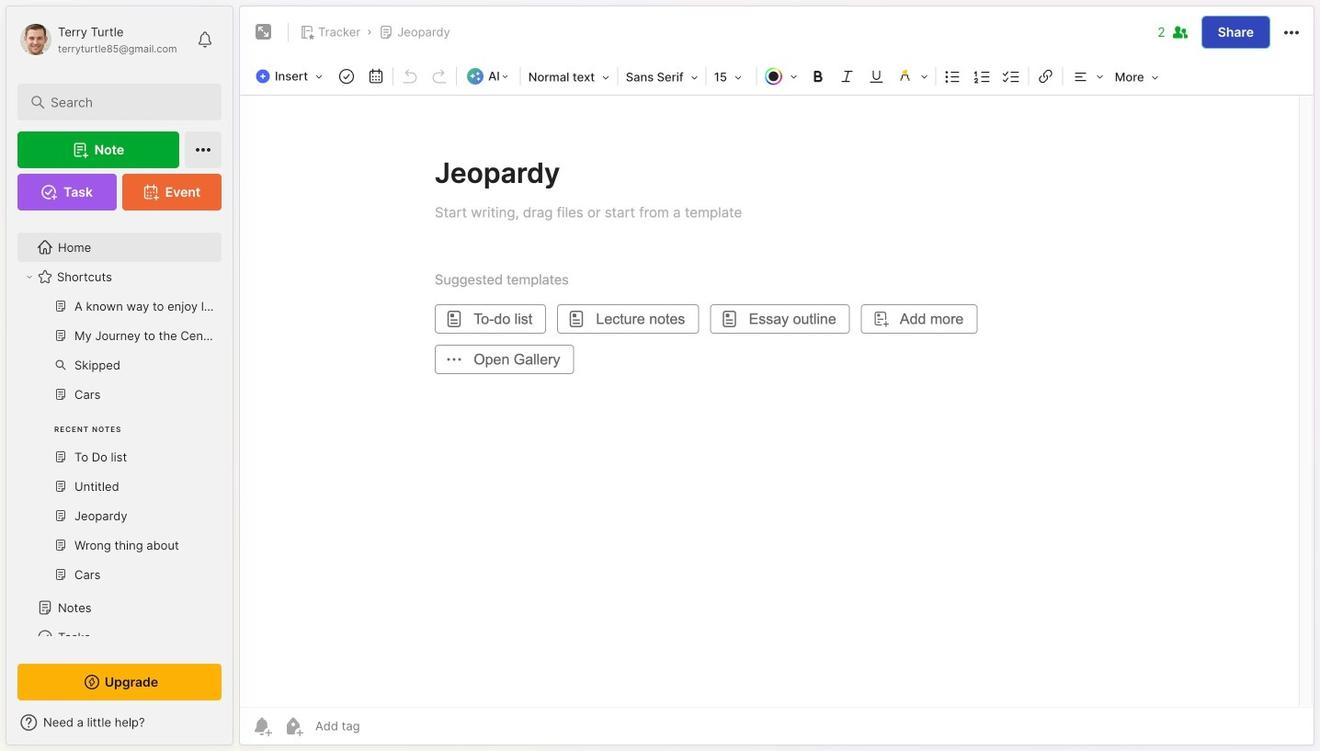 Task type: describe. For each thing, give the bounding box(es) containing it.
Search text field
[[51, 94, 197, 111]]

More field
[[1110, 64, 1165, 90]]

Alignment field
[[1066, 63, 1110, 89]]

Highlight field
[[892, 63, 934, 89]]

calendar event image
[[363, 63, 389, 89]]

Font color field
[[759, 63, 804, 89]]

checklist image
[[999, 63, 1025, 89]]

main element
[[0, 0, 239, 751]]

Font family field
[[621, 64, 704, 90]]

click to collapse image
[[232, 717, 246, 739]]

expand note image
[[253, 21, 275, 43]]

Font size field
[[709, 64, 755, 90]]

Add tag field
[[314, 718, 452, 734]]

more actions image
[[1281, 22, 1303, 44]]

insert link image
[[1033, 63, 1059, 89]]



Task type: vqa. For each thing, say whether or not it's contained in the screenshot.
Yesterday
no



Task type: locate. For each thing, give the bounding box(es) containing it.
add tag image
[[282, 715, 304, 738]]

WHAT'S NEW field
[[6, 708, 233, 738]]

task image
[[334, 63, 360, 89]]

note window element
[[239, 6, 1315, 750]]

tree
[[6, 222, 233, 751]]

group inside main element
[[17, 292, 222, 601]]

Heading level field
[[523, 64, 616, 90]]

add a reminder image
[[251, 715, 273, 738]]

None search field
[[51, 91, 197, 113]]

none search field inside main element
[[51, 91, 197, 113]]

bold image
[[805, 63, 831, 89]]

tree inside main element
[[6, 222, 233, 751]]

Note Editor text field
[[240, 95, 1314, 707]]

group
[[17, 292, 222, 601]]

underline image
[[864, 63, 890, 89]]

bulleted list image
[[941, 63, 966, 89]]

numbered list image
[[970, 63, 996, 89]]

Account field
[[17, 21, 177, 58]]

italic image
[[835, 63, 861, 89]]

More actions field
[[1281, 21, 1303, 44]]

Insert field
[[251, 63, 332, 89]]



